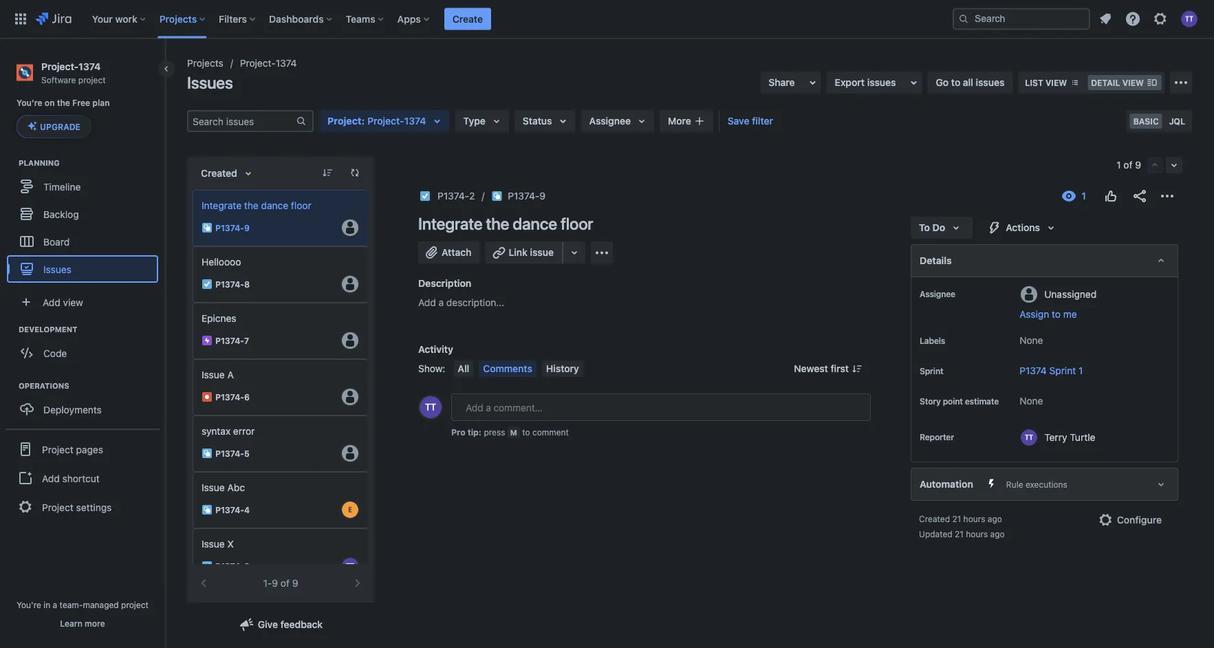 Task type: describe. For each thing, give the bounding box(es) containing it.
1374 for project-1374 software project
[[79, 61, 101, 72]]

list view
[[1025, 78, 1067, 87]]

created for created 21 hours ago updated 21 hours ago
[[919, 514, 950, 524]]

work
[[115, 13, 137, 24]]

integrate inside subtask element
[[202, 200, 242, 211]]

pages
[[76, 444, 103, 455]]

subtask image for integrate the dance floor
[[202, 222, 213, 233]]

show:
[[418, 363, 445, 374]]

go to all issues link
[[928, 72, 1013, 94]]

estimate
[[965, 396, 999, 406]]

created for created
[[201, 168, 237, 179]]

pro tip: press m to comment
[[451, 427, 569, 437]]

subtask element containing issue abc
[[193, 472, 369, 528]]

add for add a description...
[[418, 297, 436, 308]]

p1374-7
[[215, 336, 249, 345]]

import and bulk change issues image
[[1173, 74, 1189, 91]]

share image
[[1132, 188, 1148, 204]]

task image for helloooo
[[202, 279, 213, 290]]

save filter button
[[719, 110, 782, 132]]

filters
[[219, 13, 247, 24]]

planning
[[19, 159, 60, 168]]

operations group
[[7, 381, 164, 427]]

1 vertical spatial assignee
[[920, 289, 956, 299]]

p1374-3
[[215, 561, 250, 571]]

1 vertical spatial floor
[[561, 214, 593, 233]]

2 horizontal spatial 1374
[[404, 115, 426, 127]]

p1374- right task image
[[438, 190, 469, 202]]

export issues
[[835, 77, 896, 88]]

0 horizontal spatial 1
[[1079, 365, 1083, 376]]

tip:
[[468, 427, 482, 437]]

status
[[523, 115, 552, 127]]

actions
[[1006, 222, 1040, 233]]

type button
[[455, 110, 509, 132]]

p1374-9 link
[[508, 188, 546, 204]]

to
[[919, 222, 930, 233]]

add shortcut button
[[6, 464, 160, 492]]

code link
[[7, 339, 158, 367]]

detail view
[[1091, 78, 1144, 87]]

1 vertical spatial dance
[[513, 214, 557, 233]]

issue
[[530, 247, 554, 258]]

labels
[[920, 336, 945, 345]]

project for project pages
[[42, 444, 73, 455]]

a
[[227, 369, 234, 380]]

rule
[[1006, 479, 1023, 489]]

bug image
[[202, 391, 213, 402]]

issue for issue abc
[[202, 482, 225, 493]]

p1374- for integrate the dance floor
[[215, 223, 244, 233]]

p1374- for syntax error
[[215, 449, 244, 458]]

help image
[[1125, 11, 1141, 27]]

task element containing helloooo
[[193, 246, 369, 303]]

configure link
[[1089, 509, 1170, 531]]

project settings
[[42, 501, 112, 513]]

turtle
[[1070, 431, 1095, 443]]

actions image
[[1159, 188, 1176, 204]]

sort descending image
[[322, 167, 333, 178]]

comments button
[[479, 360, 537, 377]]

save
[[728, 115, 750, 127]]

5
[[244, 449, 250, 458]]

save filter
[[728, 115, 773, 127]]

p1374-8
[[215, 279, 250, 289]]

Search issues text field
[[188, 111, 296, 131]]

p1374- for issue abc
[[215, 505, 244, 515]]

2 issues from the left
[[976, 77, 1005, 88]]

0 vertical spatial 1
[[1117, 159, 1121, 171]]

issues inside button
[[867, 77, 896, 88]]

:
[[361, 115, 365, 127]]

development
[[19, 325, 77, 334]]

learn
[[60, 618, 82, 628]]

syntax error
[[202, 425, 255, 437]]

all
[[963, 77, 973, 88]]

attach
[[442, 247, 472, 258]]

appswitcher icon image
[[12, 11, 29, 27]]

assignee pin to top. only you can see pinned fields. image
[[958, 288, 969, 299]]

task element containing issue x
[[193, 528, 369, 585]]

1 vertical spatial project
[[121, 600, 149, 610]]

1 none from the top
[[1020, 335, 1043, 346]]

executions
[[1026, 479, 1068, 489]]

project-1374 link
[[240, 55, 297, 72]]

newest first image
[[852, 363, 863, 374]]

issue a
[[202, 369, 234, 380]]

group containing project pages
[[6, 429, 160, 526]]

deployments link
[[7, 396, 158, 423]]

0 horizontal spatial the
[[57, 98, 70, 107]]

create
[[453, 13, 483, 24]]

eloisefrancis23 image
[[342, 502, 358, 518]]

banner containing your work
[[0, 0, 1214, 39]]

software
[[41, 75, 76, 84]]

automation element
[[911, 468, 1178, 501]]

details element
[[911, 244, 1178, 277]]

issues link
[[7, 255, 158, 283]]

settings image
[[1152, 11, 1169, 27]]

p1374- for issue a
[[215, 392, 244, 402]]

pro
[[451, 427, 465, 437]]

press
[[484, 427, 505, 437]]

you're in a team-managed project
[[17, 600, 149, 610]]

go to all issues
[[936, 77, 1005, 88]]

project- for project-1374
[[240, 57, 276, 69]]

plan
[[92, 98, 110, 107]]

add a description...
[[418, 297, 505, 308]]

notifications image
[[1097, 11, 1114, 27]]

the inside subtask element
[[244, 200, 259, 211]]

p1374 sprint 1 link
[[1020, 365, 1083, 376]]

to do button
[[911, 217, 973, 239]]

history
[[546, 363, 579, 374]]

operations image
[[2, 378, 19, 394]]

subtask element containing integrate the dance floor
[[193, 190, 369, 246]]

floor inside subtask element
[[291, 200, 311, 211]]

Add a comment… field
[[451, 393, 871, 421]]

all button
[[454, 360, 473, 377]]

project for project settings
[[42, 501, 73, 513]]

1 vertical spatial hours
[[966, 529, 988, 539]]

teams button
[[342, 8, 389, 30]]

refresh image
[[349, 167, 360, 178]]

list
[[1025, 78, 1043, 87]]

first
[[831, 363, 849, 374]]

copy link to issue image
[[543, 190, 554, 201]]

task image
[[420, 191, 431, 202]]

open share dialog image
[[805, 74, 821, 91]]

1 vertical spatial a
[[53, 600, 57, 610]]

p1374-2
[[438, 190, 475, 202]]

more button
[[660, 110, 713, 132]]

give
[[258, 619, 278, 630]]

p1374- for epicnes
[[215, 336, 244, 345]]

1 vertical spatial integrate the dance floor
[[418, 214, 593, 233]]

p1374 sprint 1
[[1020, 365, 1083, 376]]

story point estimate pin to top. only you can see pinned fields. image
[[934, 407, 945, 418]]

1 horizontal spatial sprint
[[1050, 365, 1076, 376]]

7
[[244, 336, 249, 345]]

add for add view
[[43, 296, 60, 308]]

9 inside subtask element
[[244, 223, 250, 233]]

project for project : project-1374
[[327, 115, 361, 127]]

1374 for project-1374
[[276, 57, 297, 69]]

feedback
[[280, 619, 323, 630]]

status button
[[514, 110, 576, 132]]

give feedback button
[[230, 614, 331, 636]]

p1374-5
[[215, 449, 250, 458]]

add app image
[[594, 245, 610, 261]]

filters button
[[215, 8, 261, 30]]

1 vertical spatial 21
[[955, 529, 964, 539]]

detail
[[1091, 78, 1120, 87]]

p1374- for issue x
[[215, 561, 244, 571]]

2 none from the top
[[1020, 395, 1043, 407]]

shortcut
[[62, 472, 100, 484]]

p1374-9 inside list box
[[215, 223, 250, 233]]

0 vertical spatial hours
[[963, 514, 985, 524]]

code
[[43, 347, 67, 359]]

epicnes
[[202, 313, 236, 324]]



Task type: locate. For each thing, give the bounding box(es) containing it.
link issue
[[509, 247, 554, 258]]

3 subtask element from the top
[[193, 472, 369, 528]]

0 vertical spatial created
[[201, 168, 237, 179]]

to for go
[[951, 77, 961, 88]]

p1374- inside epic element
[[215, 336, 244, 345]]

add for add shortcut
[[42, 472, 60, 484]]

view down issues link
[[63, 296, 83, 308]]

3 issue from the top
[[202, 538, 225, 550]]

2 vertical spatial to
[[522, 427, 530, 437]]

view right detail
[[1122, 78, 1144, 87]]

ago right the 'updated'
[[990, 529, 1005, 539]]

your
[[92, 13, 113, 24]]

assignee left the assignee pin to top. only you can see pinned fields. icon
[[920, 289, 956, 299]]

share
[[769, 77, 795, 88]]

9 down order by icon
[[244, 223, 250, 233]]

1 vertical spatial ago
[[990, 529, 1005, 539]]

view for list view
[[1046, 78, 1067, 87]]

0 horizontal spatial project
[[78, 75, 106, 84]]

9 up give feedback button
[[272, 578, 278, 589]]

integrate the dance floor
[[202, 200, 311, 211], [418, 214, 593, 233]]

hours
[[963, 514, 985, 524], [966, 529, 988, 539]]

4
[[244, 505, 250, 515]]

menu bar
[[451, 360, 586, 377]]

task image down issue x
[[202, 561, 213, 572]]

1 horizontal spatial floor
[[561, 214, 593, 233]]

1-
[[263, 578, 272, 589]]

0 vertical spatial assignee
[[589, 115, 631, 127]]

your profile and settings image
[[1181, 11, 1198, 27]]

teams
[[346, 13, 375, 24]]

0 vertical spatial to
[[951, 77, 961, 88]]

0 vertical spatial 21
[[952, 514, 961, 524]]

dance down created popup button
[[261, 200, 288, 211]]

task element
[[193, 246, 369, 303], [193, 528, 369, 585]]

hours down automation
[[963, 514, 985, 524]]

menu bar containing all
[[451, 360, 586, 377]]

2 horizontal spatial view
[[1122, 78, 1144, 87]]

p1374- up helloooo at the left top of page
[[215, 223, 244, 233]]

1 horizontal spatial view
[[1046, 78, 1067, 87]]

project- inside project-1374 software project
[[41, 61, 79, 72]]

newest first button
[[786, 360, 871, 377]]

subtask image left p1374-4
[[202, 504, 213, 515]]

managed
[[83, 600, 119, 610]]

1 horizontal spatial 1374
[[276, 57, 297, 69]]

1 vertical spatial p1374-9
[[215, 223, 250, 233]]

0 vertical spatial issue
[[202, 369, 225, 380]]

integrate the dance floor inside list box
[[202, 200, 311, 211]]

projects button
[[155, 8, 211, 30]]

1 horizontal spatial issues
[[187, 73, 233, 92]]

1374 down dashboards
[[276, 57, 297, 69]]

0 vertical spatial a
[[439, 297, 444, 308]]

1374 right :
[[404, 115, 426, 127]]

2 vertical spatial subtask image
[[202, 504, 213, 515]]

1 vertical spatial issue
[[202, 482, 225, 493]]

integrate the dance floor down order by icon
[[202, 200, 311, 211]]

issue x
[[202, 538, 234, 550]]

reporter
[[920, 432, 954, 442]]

1 vertical spatial task image
[[202, 561, 213, 572]]

project inside project-1374 software project
[[78, 75, 106, 84]]

2 you're from the top
[[17, 600, 41, 610]]

8
[[244, 279, 250, 289]]

project
[[78, 75, 106, 84], [121, 600, 149, 610]]

description...
[[446, 297, 505, 308]]

0 horizontal spatial to
[[522, 427, 530, 437]]

syntax
[[202, 425, 231, 437]]

add
[[43, 296, 60, 308], [418, 297, 436, 308], [42, 472, 60, 484]]

created
[[201, 168, 237, 179], [919, 514, 950, 524]]

go
[[936, 77, 949, 88]]

1 subtask element from the top
[[193, 190, 369, 246]]

p1374- down x
[[215, 561, 244, 571]]

0 vertical spatial ago
[[988, 514, 1002, 524]]

bug element
[[193, 359, 369, 416]]

1 you're from the top
[[17, 98, 42, 107]]

to right m
[[522, 427, 530, 437]]

1
[[1117, 159, 1121, 171], [1079, 365, 1083, 376]]

p1374- down 'a'
[[215, 392, 244, 402]]

0 vertical spatial subtask image
[[491, 191, 502, 202]]

do
[[933, 222, 945, 233]]

view for add view
[[63, 296, 83, 308]]

p1374-2 link
[[438, 188, 475, 204]]

issues right "export"
[[867, 77, 896, 88]]

terry turtle
[[1044, 431, 1095, 443]]

0 vertical spatial you're
[[17, 98, 42, 107]]

ago
[[988, 514, 1002, 524], [990, 529, 1005, 539]]

task image left p1374-8
[[202, 279, 213, 290]]

project up the 'add shortcut'
[[42, 444, 73, 455]]

1 horizontal spatial integrate
[[418, 214, 483, 233]]

1 vertical spatial none
[[1020, 395, 1043, 407]]

issue
[[202, 369, 225, 380], [202, 482, 225, 493], [202, 538, 225, 550]]

view right list
[[1046, 78, 1067, 87]]

Search field
[[953, 8, 1090, 30]]

assign to me
[[1020, 309, 1077, 320]]

of up share image at the right top of page
[[1124, 159, 1133, 171]]

p1374- down helloooo at the left top of page
[[215, 279, 244, 289]]

p1374- inside bug element
[[215, 392, 244, 402]]

0 vertical spatial floor
[[291, 200, 311, 211]]

0 horizontal spatial a
[[53, 600, 57, 610]]

0 horizontal spatial issues
[[43, 263, 71, 275]]

9 right 1-
[[292, 578, 298, 589]]

issue for issue x
[[202, 538, 225, 550]]

p1374- right epic icon
[[215, 336, 244, 345]]

project up refresh icon
[[327, 115, 361, 127]]

you're for you're in a team-managed project
[[17, 600, 41, 610]]

dance down p1374-9 link
[[513, 214, 557, 233]]

to inside "button"
[[1052, 309, 1061, 320]]

development image
[[2, 321, 19, 338]]

to left all
[[951, 77, 961, 88]]

project- for project-1374 software project
[[41, 61, 79, 72]]

a down the description on the top left of page
[[439, 297, 444, 308]]

1 horizontal spatial project
[[121, 600, 149, 610]]

1374 inside project-1374 software project
[[79, 61, 101, 72]]

0 horizontal spatial assignee
[[589, 115, 631, 127]]

list box
[[193, 190, 369, 648]]

open export issues dropdown image
[[906, 74, 922, 91]]

integrate the dance floor up the link
[[418, 214, 593, 233]]

p1374-
[[438, 190, 469, 202], [508, 190, 540, 202], [215, 223, 244, 233], [215, 279, 244, 289], [215, 336, 244, 345], [215, 392, 244, 402], [215, 449, 244, 458], [215, 505, 244, 515], [215, 561, 244, 571]]

created inside created 21 hours ago updated 21 hours ago
[[919, 514, 950, 524]]

vote options: no one has voted for this issue yet. image
[[1103, 188, 1119, 204]]

2 vertical spatial issue
[[202, 538, 225, 550]]

planning group
[[7, 158, 164, 287]]

your work
[[92, 13, 137, 24]]

backlog link
[[7, 200, 158, 228]]

1 vertical spatial integrate
[[418, 214, 483, 233]]

1 vertical spatial 1
[[1079, 365, 1083, 376]]

x
[[227, 538, 234, 550]]

0 horizontal spatial 1374
[[79, 61, 101, 72]]

project-
[[240, 57, 276, 69], [41, 61, 79, 72], [367, 115, 404, 127]]

p1374- left copy link to issue icon
[[508, 190, 540, 202]]

2 vertical spatial project
[[42, 501, 73, 513]]

m
[[510, 428, 517, 437]]

p1374- down syntax error
[[215, 449, 244, 458]]

0 vertical spatial integrate the dance floor
[[202, 200, 311, 211]]

team-
[[60, 600, 83, 610]]

1 vertical spatial you're
[[17, 600, 41, 610]]

21 up the 'updated'
[[952, 514, 961, 524]]

21 right the 'updated'
[[955, 529, 964, 539]]

9 up share image at the right top of page
[[1135, 159, 1141, 171]]

you're left in
[[17, 600, 41, 610]]

created left order by icon
[[201, 168, 237, 179]]

project-1374
[[240, 57, 297, 69]]

1 vertical spatial to
[[1052, 309, 1061, 320]]

assignee button
[[581, 110, 654, 132]]

subtask image
[[202, 448, 213, 459]]

addicon image
[[694, 116, 705, 127]]

project right managed
[[121, 600, 149, 610]]

basic
[[1133, 116, 1159, 126]]

project up plan
[[78, 75, 106, 84]]

0 vertical spatial task image
[[202, 279, 213, 290]]

add view
[[43, 296, 83, 308]]

task image for issue x
[[202, 561, 213, 572]]

1 task image from the top
[[202, 279, 213, 290]]

add inside dropdown button
[[43, 296, 60, 308]]

epic element
[[193, 303, 369, 359]]

subtask element containing syntax error
[[193, 416, 369, 472]]

assignee inside dropdown button
[[589, 115, 631, 127]]

point
[[943, 396, 963, 406]]

0 vertical spatial project
[[327, 115, 361, 127]]

none
[[1020, 335, 1043, 346], [1020, 395, 1043, 407]]

add down the description on the top left of page
[[418, 297, 436, 308]]

you're on the free plan
[[17, 98, 110, 107]]

newest first
[[794, 363, 849, 374]]

view for detail view
[[1122, 78, 1144, 87]]

project-1374 software project
[[41, 61, 106, 84]]

projects down projects popup button
[[187, 57, 223, 69]]

dance inside subtask element
[[261, 200, 288, 211]]

2 issue from the top
[[202, 482, 225, 493]]

1-9 of 9
[[263, 578, 298, 589]]

issues down board at the top left
[[43, 263, 71, 275]]

subtask element
[[193, 190, 369, 246], [193, 416, 369, 472], [193, 472, 369, 528]]

1 horizontal spatial of
[[1124, 159, 1133, 171]]

issues inside planning group
[[43, 263, 71, 275]]

1 vertical spatial the
[[244, 200, 259, 211]]

newest
[[794, 363, 828, 374]]

1 issue from the top
[[202, 369, 225, 380]]

issue inside bug element
[[202, 369, 225, 380]]

0 vertical spatial dance
[[261, 200, 288, 211]]

subtask image
[[491, 191, 502, 202], [202, 222, 213, 233], [202, 504, 213, 515]]

created up the 'updated'
[[919, 514, 950, 524]]

history button
[[542, 360, 583, 377]]

me
[[1063, 309, 1077, 320]]

the up the link
[[486, 214, 509, 233]]

you're for you're on the free plan
[[17, 98, 42, 107]]

unassigned
[[1044, 288, 1097, 300]]

add left shortcut
[[42, 472, 60, 484]]

profile image of terry turtle image
[[420, 396, 442, 418]]

0 vertical spatial of
[[1124, 159, 1133, 171]]

on
[[45, 98, 55, 107]]

epic image
[[202, 335, 213, 346]]

ago down automation element
[[988, 514, 1002, 524]]

1 horizontal spatial issues
[[976, 77, 1005, 88]]

0 horizontal spatial integrate the dance floor
[[202, 200, 311, 211]]

6
[[244, 392, 250, 402]]

the
[[57, 98, 70, 107], [244, 200, 259, 211], [486, 214, 509, 233]]

projects inside projects popup button
[[159, 13, 197, 24]]

integrate down created popup button
[[202, 200, 242, 211]]

1 horizontal spatial created
[[919, 514, 950, 524]]

add up development
[[43, 296, 60, 308]]

sprint
[[1050, 365, 1076, 376], [920, 366, 943, 376]]

0 vertical spatial task element
[[193, 246, 369, 303]]

1 vertical spatial issues
[[43, 263, 71, 275]]

assignee right status dropdown button
[[589, 115, 631, 127]]

1 horizontal spatial assignee
[[920, 289, 956, 299]]

p1374-4
[[215, 505, 250, 515]]

1 horizontal spatial dance
[[513, 214, 557, 233]]

apps button
[[393, 8, 435, 30]]

p1374-9 right the 2
[[508, 190, 546, 202]]

board link
[[7, 228, 158, 255]]

learn more button
[[60, 618, 105, 629]]

p1374-9
[[508, 190, 546, 202], [215, 223, 250, 233]]

integrate down p1374-2 link
[[418, 214, 483, 233]]

2 horizontal spatial project-
[[367, 115, 404, 127]]

1 horizontal spatial a
[[439, 297, 444, 308]]

1 vertical spatial subtask image
[[202, 222, 213, 233]]

comments
[[483, 363, 532, 374]]

1 horizontal spatial project-
[[240, 57, 276, 69]]

you're left on at the top of page
[[17, 98, 42, 107]]

0 horizontal spatial p1374-9
[[215, 223, 250, 233]]

1 horizontal spatial integrate the dance floor
[[418, 214, 593, 233]]

issue for issue a
[[202, 369, 225, 380]]

issue left abc
[[202, 482, 225, 493]]

more
[[668, 115, 691, 127]]

none down assign
[[1020, 335, 1043, 346]]

all
[[458, 363, 469, 374]]

project pages
[[42, 444, 103, 455]]

0 horizontal spatial project-
[[41, 61, 79, 72]]

banner
[[0, 0, 1214, 39]]

configure
[[1117, 514, 1162, 526]]

type
[[463, 115, 486, 127]]

created inside popup button
[[201, 168, 237, 179]]

issue inside subtask element
[[202, 482, 225, 493]]

9 up issue
[[540, 190, 546, 202]]

project
[[327, 115, 361, 127], [42, 444, 73, 455], [42, 501, 73, 513]]

terry
[[1044, 431, 1067, 443]]

subtask image up helloooo at the left top of page
[[202, 222, 213, 233]]

board
[[43, 236, 70, 247]]

view inside dropdown button
[[63, 296, 83, 308]]

development group
[[7, 324, 164, 371]]

2 subtask element from the top
[[193, 416, 369, 472]]

0 horizontal spatial created
[[201, 168, 237, 179]]

subtask image right the 2
[[491, 191, 502, 202]]

issues
[[867, 77, 896, 88], [976, 77, 1005, 88]]

issue abc
[[202, 482, 245, 493]]

add inside button
[[42, 472, 60, 484]]

projects for projects popup button
[[159, 13, 197, 24]]

link issue button
[[485, 241, 563, 263]]

1 horizontal spatial p1374-9
[[508, 190, 546, 202]]

1 right the p1374
[[1079, 365, 1083, 376]]

0 horizontal spatial dance
[[261, 200, 288, 211]]

task image
[[202, 279, 213, 290], [202, 561, 213, 572]]

the right on at the top of page
[[57, 98, 70, 107]]

group
[[6, 429, 160, 526]]

2 task image from the top
[[202, 561, 213, 572]]

project- right :
[[367, 115, 404, 127]]

issues right all
[[976, 77, 1005, 88]]

search image
[[958, 13, 969, 24]]

2
[[469, 190, 475, 202]]

0 horizontal spatial view
[[63, 296, 83, 308]]

1374 up the free
[[79, 61, 101, 72]]

1 vertical spatial created
[[919, 514, 950, 524]]

subtask image for issue abc
[[202, 504, 213, 515]]

upgrade
[[40, 122, 80, 132]]

project pages link
[[6, 434, 160, 464]]

0 horizontal spatial sprint
[[920, 366, 943, 376]]

0 horizontal spatial floor
[[291, 200, 311, 211]]

export issues button
[[827, 72, 922, 94]]

0 vertical spatial issues
[[187, 73, 233, 92]]

jira image
[[36, 11, 71, 27], [36, 11, 71, 27]]

you're
[[17, 98, 42, 107], [17, 600, 41, 610]]

projects for projects link
[[187, 57, 223, 69]]

a right in
[[53, 600, 57, 610]]

the down order by icon
[[244, 200, 259, 211]]

3
[[244, 561, 250, 571]]

issue left 'a'
[[202, 369, 225, 380]]

none down the p1374
[[1020, 395, 1043, 407]]

planning image
[[2, 155, 19, 171]]

assign to me button
[[1020, 308, 1164, 321]]

2 vertical spatial the
[[486, 214, 509, 233]]

1 vertical spatial project
[[42, 444, 73, 455]]

0 vertical spatial the
[[57, 98, 70, 107]]

give feedback
[[258, 619, 323, 630]]

p1374- for helloooo
[[215, 279, 244, 289]]

apps
[[397, 13, 421, 24]]

1 horizontal spatial 1
[[1117, 159, 1121, 171]]

issues
[[187, 73, 233, 92], [43, 263, 71, 275]]

order by image
[[240, 165, 256, 182]]

p1374
[[1020, 365, 1047, 376]]

1 horizontal spatial the
[[244, 200, 259, 211]]

0 horizontal spatial issues
[[867, 77, 896, 88]]

issues down projects link
[[187, 73, 233, 92]]

0 vertical spatial p1374-9
[[508, 190, 546, 202]]

issue left x
[[202, 538, 225, 550]]

create button
[[444, 8, 491, 30]]

0 vertical spatial integrate
[[202, 200, 242, 211]]

1 vertical spatial of
[[281, 578, 290, 589]]

2 horizontal spatial to
[[1052, 309, 1061, 320]]

primary element
[[8, 0, 953, 38]]

0 horizontal spatial of
[[281, 578, 290, 589]]

hours right the 'updated'
[[966, 529, 988, 539]]

1 issues from the left
[[867, 77, 896, 88]]

sprint down labels
[[920, 366, 943, 376]]

2 task element from the top
[[193, 528, 369, 585]]

0 vertical spatial projects
[[159, 13, 197, 24]]

0 horizontal spatial integrate
[[202, 200, 242, 211]]

project- down filters dropdown button on the left top of the page
[[240, 57, 276, 69]]

to for assign
[[1052, 309, 1061, 320]]

1 horizontal spatial to
[[951, 77, 961, 88]]

2 horizontal spatial the
[[486, 214, 509, 233]]

p1374-9 up helloooo at the left top of page
[[215, 223, 250, 233]]

of right 1-
[[281, 578, 290, 589]]

link web pages and more image
[[566, 244, 583, 261]]

1 up vote options: no one has voted for this issue yet. icon
[[1117, 159, 1121, 171]]

0 vertical spatial project
[[78, 75, 106, 84]]

1 vertical spatial projects
[[187, 57, 223, 69]]

project- up software
[[41, 61, 79, 72]]

0 vertical spatial none
[[1020, 335, 1043, 346]]

1 task element from the top
[[193, 246, 369, 303]]

1 vertical spatial task element
[[193, 528, 369, 585]]

sprint right the p1374
[[1050, 365, 1076, 376]]

to left me
[[1052, 309, 1061, 320]]

comment
[[532, 427, 569, 437]]

projects right the work
[[159, 13, 197, 24]]

list box containing integrate the dance floor
[[193, 190, 369, 648]]

project down the 'add shortcut'
[[42, 501, 73, 513]]

p1374- down abc
[[215, 505, 244, 515]]



Task type: vqa. For each thing, say whether or not it's contained in the screenshot.


